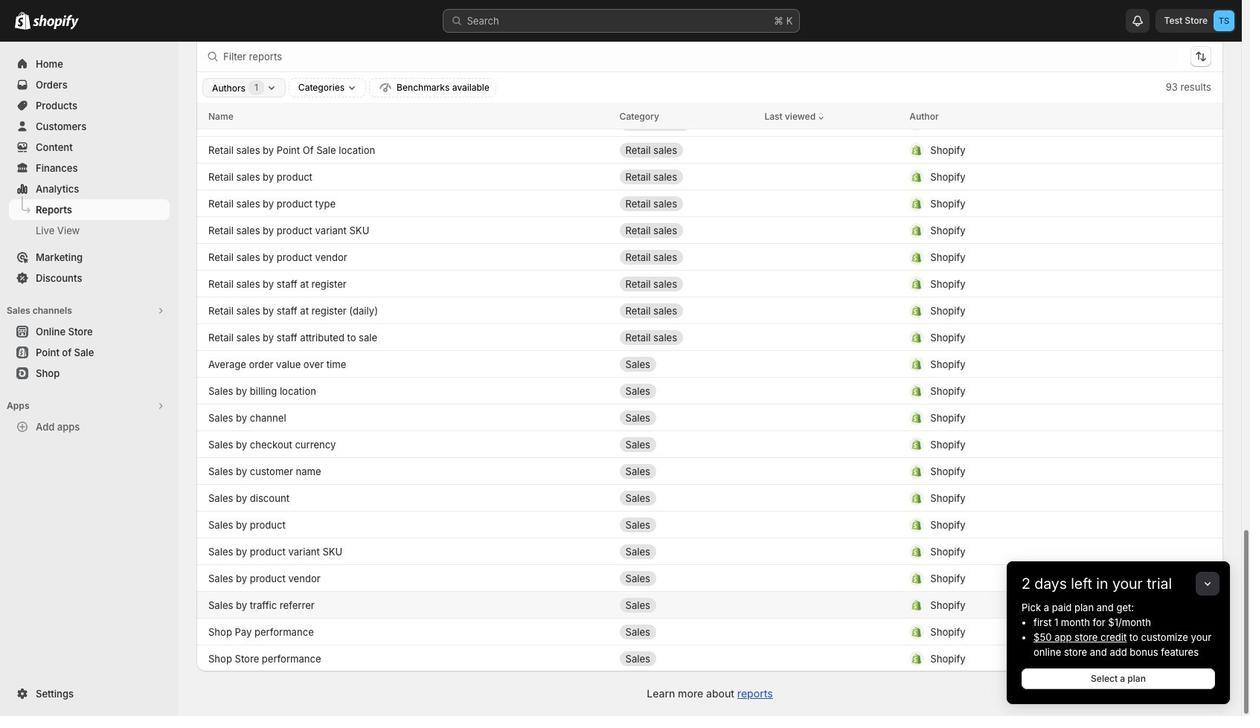 Task type: vqa. For each thing, say whether or not it's contained in the screenshot.
the left the Shopify image
yes



Task type: describe. For each thing, give the bounding box(es) containing it.
19 row from the top
[[196, 431, 1224, 458]]

17 row from the top
[[196, 377, 1224, 404]]

12 row from the top
[[196, 243, 1224, 270]]

4 row from the top
[[196, 56, 1224, 83]]

8 row from the top
[[196, 136, 1224, 163]]

test store image
[[1214, 10, 1235, 31]]

18 row from the top
[[196, 404, 1224, 431]]

6 row from the top
[[196, 103, 1224, 130]]

5 row from the top
[[196, 83, 1224, 109]]

11 row from the top
[[196, 217, 1224, 243]]

Filter reports text field
[[223, 45, 1179, 68]]

21 row from the top
[[196, 485, 1224, 511]]

13 row from the top
[[196, 270, 1224, 297]]

16 row from the top
[[196, 351, 1224, 377]]

10 row from the top
[[196, 190, 1224, 217]]

2 row from the top
[[196, 2, 1224, 29]]

20 row from the top
[[196, 458, 1224, 485]]

23 row from the top
[[196, 538, 1224, 565]]

27 row from the top
[[196, 645, 1224, 672]]

9 row from the top
[[196, 163, 1224, 190]]



Task type: locate. For each thing, give the bounding box(es) containing it.
22 row from the top
[[196, 511, 1224, 538]]

25 row from the top
[[196, 592, 1224, 619]]

1 row from the top
[[196, 0, 1224, 2]]

1 horizontal spatial shopify image
[[33, 15, 79, 30]]

list of reports table
[[196, 0, 1224, 672]]

14 row from the top
[[196, 297, 1224, 324]]

shopify image
[[15, 12, 31, 30], [33, 15, 79, 30]]

row
[[196, 0, 1224, 2], [196, 2, 1224, 29], [196, 29, 1224, 56], [196, 56, 1224, 83], [196, 83, 1224, 109], [196, 103, 1224, 130], [196, 109, 1224, 136], [196, 136, 1224, 163], [196, 163, 1224, 190], [196, 190, 1224, 217], [196, 217, 1224, 243], [196, 243, 1224, 270], [196, 270, 1224, 297], [196, 297, 1224, 324], [196, 324, 1224, 351], [196, 351, 1224, 377], [196, 377, 1224, 404], [196, 404, 1224, 431], [196, 431, 1224, 458], [196, 458, 1224, 485], [196, 485, 1224, 511], [196, 511, 1224, 538], [196, 538, 1224, 565], [196, 565, 1224, 592], [196, 592, 1224, 619], [196, 619, 1224, 645], [196, 645, 1224, 672]]

24 row from the top
[[196, 565, 1224, 592]]

15 row from the top
[[196, 324, 1224, 351]]

7 row from the top
[[196, 109, 1224, 136]]

cell
[[208, 4, 608, 28], [620, 4, 753, 28], [765, 4, 898, 28], [910, 4, 1176, 28], [620, 31, 753, 55], [765, 31, 898, 55], [910, 31, 1176, 55], [620, 58, 753, 82], [765, 58, 898, 82], [910, 58, 1176, 82], [620, 84, 753, 108], [765, 84, 898, 108], [910, 84, 1176, 108], [620, 111, 753, 135], [765, 111, 898, 135], [910, 111, 1176, 135], [620, 138, 753, 162], [910, 138, 1176, 162], [620, 165, 753, 189], [765, 165, 898, 189], [910, 165, 1176, 189], [620, 192, 753, 215], [910, 192, 1176, 215], [620, 218, 753, 242], [765, 218, 898, 242], [910, 218, 1176, 242], [620, 245, 753, 269], [910, 245, 1176, 269], [620, 272, 753, 296], [765, 272, 898, 296], [910, 272, 1176, 296], [620, 299, 753, 323], [910, 299, 1176, 323], [620, 326, 753, 349], [765, 326, 898, 349], [910, 326, 1176, 349], [620, 352, 753, 376], [910, 352, 1176, 376], [620, 379, 753, 403], [765, 379, 898, 403], [910, 379, 1176, 403], [620, 406, 753, 430], [910, 406, 1176, 430], [620, 433, 753, 457], [765, 433, 898, 457], [910, 433, 1176, 457], [620, 460, 753, 483], [910, 460, 1176, 483], [620, 486, 753, 510], [765, 486, 898, 510], [910, 486, 1176, 510], [620, 513, 753, 537], [910, 513, 1176, 537], [620, 540, 753, 564], [765, 540, 898, 564], [910, 540, 1176, 564], [620, 567, 753, 591], [910, 567, 1176, 591], [620, 594, 753, 617], [765, 594, 898, 617], [910, 594, 1176, 617], [620, 620, 753, 644], [910, 620, 1176, 644], [620, 647, 753, 671], [765, 647, 898, 671], [910, 647, 1176, 671]]

0 horizontal spatial shopify image
[[15, 12, 31, 30]]

26 row from the top
[[196, 619, 1224, 645]]

3 row from the top
[[196, 29, 1224, 56]]



